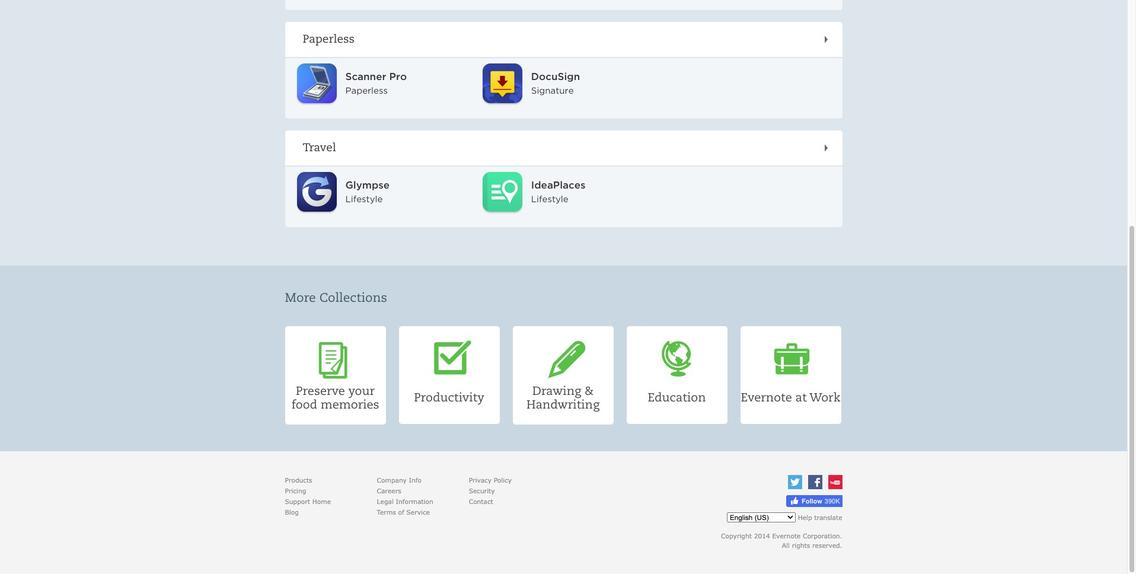Task type: locate. For each thing, give the bounding box(es) containing it.
1 vertical spatial paperless
[[345, 87, 388, 95]]

your
[[348, 386, 375, 398]]

reserved.
[[813, 542, 842, 549]]

evernote at work link
[[740, 326, 841, 424]]

products pricing support home blog
[[285, 476, 331, 516]]

2 lifestyle from the left
[[531, 196, 569, 203]]

work
[[810, 393, 841, 404]]

preserve your food memories
[[291, 386, 379, 412]]

0 vertical spatial evernote
[[741, 393, 792, 404]]

pricing link
[[285, 487, 306, 495]]

preserve your food memories link
[[285, 326, 386, 425]]

lifestyle down glympse on the left of page
[[345, 196, 383, 203]]

pro
[[389, 73, 407, 82]]

rights
[[792, 542, 810, 549]]

lifestyle
[[345, 196, 383, 203], [531, 196, 569, 203]]

paperless
[[303, 34, 355, 45], [345, 87, 388, 95]]

1 horizontal spatial lifestyle
[[531, 196, 569, 203]]

lifestyle down ideaplaces
[[531, 196, 569, 203]]

1 lifestyle from the left
[[345, 196, 383, 203]]

0 horizontal spatial lifestyle
[[345, 196, 383, 203]]

1 vertical spatial evernote
[[773, 532, 801, 540]]

evernote at work
[[741, 393, 841, 404]]

help translate
[[798, 514, 842, 521]]

lifestyle inside the ideaplaces lifestyle
[[531, 196, 569, 203]]

home
[[312, 498, 331, 505]]

lifestyle for ideaplaces
[[531, 196, 569, 203]]

paperless down scanner
[[345, 87, 388, 95]]

evernote up all
[[773, 532, 801, 540]]

privacy policy security contact
[[469, 476, 512, 505]]

evernote left at
[[741, 393, 792, 404]]

signature
[[531, 87, 574, 95]]

handwriting
[[527, 400, 600, 412]]

evernote
[[741, 393, 792, 404], [773, 532, 801, 540]]

lifestyle inside glympse lifestyle
[[345, 196, 383, 203]]

pricing
[[285, 487, 306, 495]]

paperless up scanner
[[303, 34, 355, 45]]

company
[[377, 476, 407, 484]]

travel
[[303, 142, 336, 154]]

glympse
[[345, 181, 390, 190]]

contact link
[[469, 498, 493, 505]]

info
[[409, 476, 422, 484]]

careers link
[[377, 487, 401, 495]]

of
[[398, 508, 404, 516]]

lifestyle for glympse
[[345, 196, 383, 203]]

scanner pro paperless
[[345, 73, 407, 95]]

corporation.
[[803, 532, 842, 540]]

copyright 2014 evernote corporation. all rights reserved.
[[721, 532, 842, 549]]

scanner
[[345, 73, 386, 82]]

drawing & handwriting link
[[513, 326, 614, 425]]

all
[[782, 542, 790, 549]]

travel link
[[285, 130, 842, 165]]

collections
[[319, 292, 387, 305]]

docusign
[[531, 73, 580, 82]]



Task type: vqa. For each thing, say whether or not it's contained in the screenshot.
memories
yes



Task type: describe. For each thing, give the bounding box(es) containing it.
company info link
[[377, 476, 422, 484]]

ideaplaces lifestyle
[[531, 181, 586, 203]]

help translate link
[[798, 514, 842, 521]]

0 vertical spatial paperless
[[303, 34, 355, 45]]

blog link
[[285, 508, 299, 516]]

more
[[285, 292, 316, 305]]

privacy policy link
[[469, 476, 512, 484]]

education
[[648, 393, 706, 404]]

paperless link
[[285, 22, 842, 57]]

food
[[291, 400, 317, 412]]

careers
[[377, 487, 401, 495]]

memories
[[321, 400, 379, 412]]

company info careers legal information terms of service
[[377, 476, 433, 516]]

terms of service link
[[377, 508, 430, 516]]

&
[[585, 386, 594, 398]]

ideaplaces
[[531, 181, 586, 190]]

contact
[[469, 498, 493, 505]]

legal
[[377, 498, 394, 505]]

evernote inside the copyright 2014 evernote corporation. all rights reserved.
[[773, 532, 801, 540]]

support
[[285, 498, 310, 505]]

productivity
[[414, 393, 484, 404]]

privacy
[[469, 476, 492, 484]]

blog
[[285, 508, 299, 516]]

docusign signature
[[531, 73, 580, 95]]

products
[[285, 476, 312, 484]]

productivity link
[[399, 326, 500, 424]]

evernote inside evernote at work link
[[741, 393, 792, 404]]

products link
[[285, 476, 312, 484]]

glympse lifestyle
[[345, 181, 390, 203]]

preserve
[[296, 386, 345, 398]]

paperless inside the scanner pro paperless
[[345, 87, 388, 95]]

more collections
[[285, 292, 387, 305]]

information
[[396, 498, 433, 505]]

security link
[[469, 487, 495, 495]]

help
[[798, 514, 812, 521]]

translate
[[815, 514, 842, 521]]

legal information link
[[377, 498, 433, 505]]

terms
[[377, 508, 396, 516]]

drawing
[[532, 386, 581, 398]]

policy
[[494, 476, 512, 484]]

drawing & handwriting
[[527, 386, 600, 412]]

security
[[469, 487, 495, 495]]

support home link
[[285, 498, 331, 505]]

service
[[407, 508, 430, 516]]

copyright
[[721, 532, 752, 540]]

education link
[[627, 326, 727, 424]]

2014
[[754, 532, 770, 540]]

at
[[796, 393, 807, 404]]



